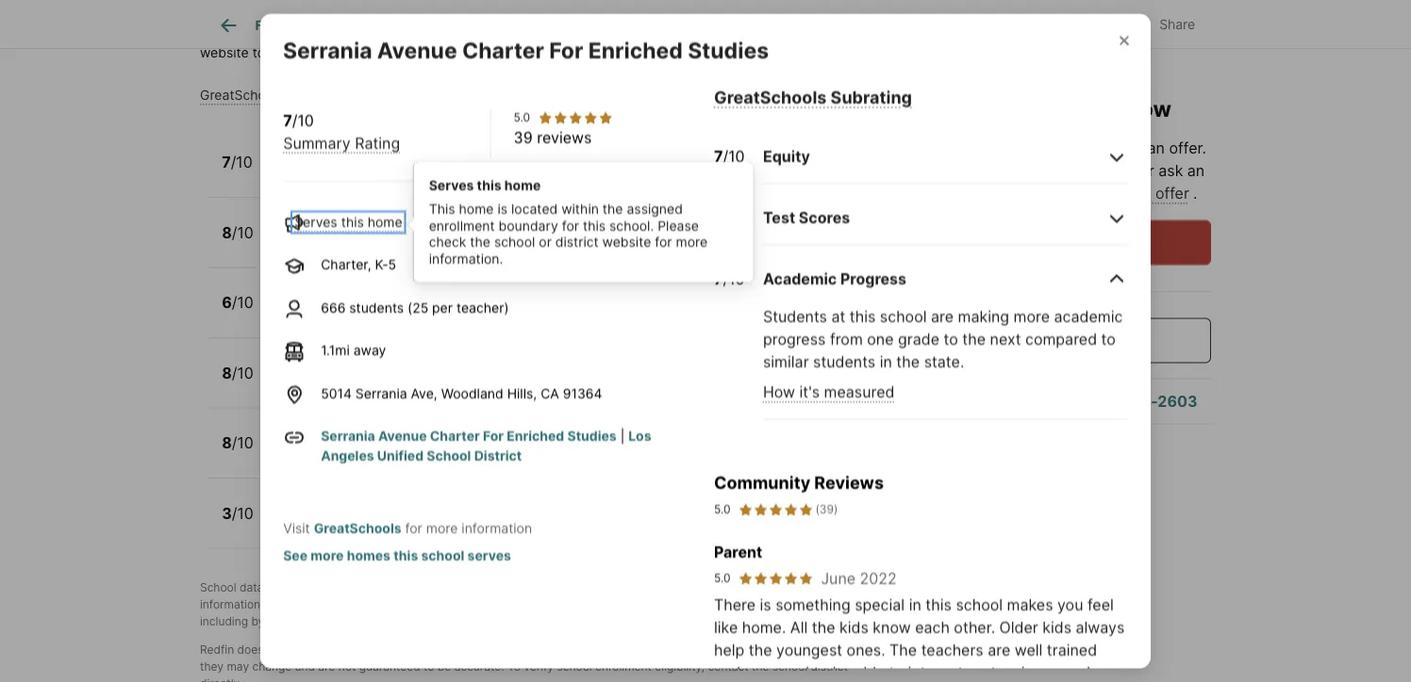 Task type: describe. For each thing, give the bounding box(es) containing it.
integrate
[[908, 664, 972, 682]]

more up see more homes this school serves link
[[426, 521, 458, 537]]

0 horizontal spatial for
[[405, 521, 422, 537]]

school up nonprofit
[[421, 548, 464, 564]]

12 up 91364
[[595, 356, 612, 374]]

and up redfin does not endorse or guarantee this information. at the left bottom of page
[[328, 616, 348, 629]]

this up the charter, k-5
[[341, 215, 364, 231]]

. inside an agent about submitting a backup offer .
[[1193, 184, 1197, 203]]

home up 3.6mi
[[459, 202, 494, 218]]

school inside serves this home this home is located within the assigned enrollment boundary for this school. please check the school or district website for more information.
[[494, 235, 535, 251]]

• up homes
[[352, 517, 360, 533]]

a right ,
[[423, 582, 430, 595]]

offer for backup
[[1155, 184, 1189, 203]]

666 students (25 per teacher)
[[321, 299, 509, 316]]

district inside serves this home this home is located within the assigned enrollment boundary for this school. please check the school or district website for more information.
[[555, 235, 599, 251]]

public, inside the lake balboa college preparatory magnet k-12 public, k-12 • choice school • 5.7mi
[[275, 377, 316, 393]]

for for serrania avenue charter for enriched studies charter, k-5 • serves this home • 1.1mi
[[460, 145, 484, 164]]

or inside "first step, and conduct their own investigation to determine their desired schools or school districts, including by contacting and visiting the schools themselves."
[[787, 599, 798, 612]]

test scores
[[763, 208, 850, 227]]

service
[[535, 644, 574, 657]]

school down youngest
[[773, 661, 808, 674]]

this up 'boundary' at the left of page
[[477, 177, 501, 194]]

• down serrania avenue charter for enriched studies | at the bottom of the page
[[484, 447, 491, 463]]

allowing
[[916, 95, 1005, 121]]

science
[[1005, 664, 1060, 682]]

woodland for hills
[[275, 286, 349, 304]]

8 inside woodland hills charter academy public, 6-8 • serves this home • 0.7mi
[[334, 307, 342, 323]]

enriched for serrania avenue charter for enriched studies
[[588, 36, 683, 63]]

serrania avenue charter for enriched studies charter, k-5 • serves this home • 1.1mi
[[275, 145, 613, 182]]

(25
[[408, 299, 428, 316]]

2 kids from the left
[[1043, 618, 1072, 637]]

more inside serves this home this home is located within the assigned enrollment boundary for this school. please check the school or district website for more information.
[[676, 235, 708, 251]]

1 horizontal spatial schools
[[413, 616, 454, 629]]

summary inside 7 /10 summary rating
[[283, 133, 351, 152]]

5.7mi inside 3 /10 public, 9-12 • choice school • 5.7mi
[[466, 517, 500, 533]]

visit greatschools for more information
[[283, 521, 532, 537]]

intended
[[660, 644, 708, 657]]

8 /10 for lake
[[222, 364, 254, 383]]

all
[[295, 45, 309, 61]]

charter for woodland hills charter academy public, 6-8 • serves this home • 0.7mi
[[388, 286, 445, 304]]

5014
[[321, 385, 352, 401]]

ave,
[[411, 385, 437, 401]]

guaranteed to be accurate. to verify school enrollment eligibility, contact the school district directly.
[[200, 661, 848, 683]]

boundaries
[[577, 644, 637, 657]]

feed link
[[217, 14, 286, 37]]

serrania avenue charter for enriched studies
[[283, 36, 769, 63]]

share button
[[1117, 4, 1211, 43]]

ones.
[[847, 641, 885, 659]]

charter for serrania avenue charter for enriched studies
[[462, 36, 544, 63]]

greatschools down see
[[200, 88, 284, 104]]

serrania down "college"
[[355, 385, 407, 401]]

the seller has already accepted an offer
[[916, 139, 1202, 158]]

ask a question
[[1010, 332, 1118, 350]]

serrania avenue charter for enriched studies |
[[321, 428, 628, 444]]

• up the charter, k-5
[[352, 236, 360, 252]]

request tour anyway button
[[916, 220, 1211, 266]]

to down the reference at right bottom
[[814, 664, 828, 682]]

greatschools up step,
[[345, 582, 417, 595]]

students inside students at this school are making more academic progress from one grade to the next compared to similar students in the state.
[[813, 353, 876, 371]]

in inside there is something special in this school makes you feel like home. all the kids know each other. older kids always help the youngest ones. the teachers are well trained and prepared to be able to integrate art, science
[[909, 596, 921, 614]]

• down preparatory
[[454, 377, 461, 393]]

offer for an
[[1169, 139, 1202, 158]]

2022
[[860, 569, 897, 588]]

. you can request a tour anyway or ask
[[916, 139, 1206, 180]]

studies for sherman oaks center for enriched studies public, 4-12 • choice school • 3.6mi
[[537, 216, 593, 234]]

serving
[[364, 45, 410, 61]]

or inside serves this home this home is located within the assigned enrollment boundary for this school. please check the school or district website for more information.
[[539, 235, 552, 251]]

as inside , a nonprofit organization. redfin recommends buyers and renters use greatschools information and ratings as a
[[327, 599, 339, 612]]

is right policy
[[425, 25, 436, 42]]

more inside students at this school are making more academic progress from one grade to the next compared to similar students in the state.
[[1014, 308, 1050, 326]]

home inside this home may not be allowing tours right now
[[967, 68, 1027, 94]]

something
[[776, 596, 851, 614]]

by inside "first step, and conduct their own investigation to determine their desired schools or school districts, including by contacting and visiting the schools themselves."
[[251, 616, 264, 629]]

june
[[821, 569, 856, 588]]

• down summary rating link on the top left
[[354, 166, 361, 182]]

studies for serrania avenue charter for enriched studies
[[688, 36, 769, 63]]

charter for serrania avenue charter for enriched studies charter, k-5 • serves this home • 1.1mi
[[399, 145, 456, 164]]

to
[[508, 661, 521, 674]]

enriched for serrania avenue charter for enriched studies |
[[507, 428, 564, 444]]

are down endorse
[[318, 661, 335, 674]]

5 inside serrania avenue charter for enriched studies dialog
[[388, 257, 396, 273]]

guarantee
[[349, 644, 403, 657]]

charter, inside serrania avenue charter for enriched studies dialog
[[321, 257, 371, 273]]

see more homes this school serves
[[283, 548, 511, 564]]

school service boundaries are intended to be used as a reference only; they may change and are not
[[200, 644, 876, 674]]

this inside serves this home this home is located within the assigned enrollment boundary for this school. please check the school or district website for more information.
[[429, 202, 455, 218]]

9- inside 3 /10 public, 9-12 • choice school • 5.7mi
[[320, 517, 334, 533]]

k- down balboa
[[320, 377, 333, 393]]

enriched for sherman oaks center for enriched studies public, 4-12 • choice school • 3.6mi
[[467, 216, 533, 234]]

about
[[961, 184, 1002, 203]]

greatschools up homes
[[314, 521, 401, 537]]

to right able
[[889, 664, 904, 682]]

charter inside taft charter high charter, 9-12 • serves this home • 1.6mi
[[308, 426, 365, 445]]

the inside "guaranteed to be accurate. to verify school enrollment eligibility, contact the school district directly."
[[752, 661, 769, 674]]

3.6mi
[[466, 236, 501, 252]]

a left first
[[342, 599, 349, 612]]

to down academic
[[1101, 330, 1116, 349]]

test
[[763, 208, 795, 227]]

0 vertical spatial enrollment
[[310, 25, 379, 42]]

progress
[[763, 330, 826, 349]]

39 reviews
[[514, 128, 592, 146]]

or right endorse
[[334, 644, 345, 657]]

verify
[[524, 661, 554, 674]]

always
[[1076, 618, 1125, 637]]

tour inside . you can request a tour anyway or ask
[[1048, 162, 1077, 180]]

next
[[990, 330, 1021, 349]]

0 vertical spatial summary
[[288, 88, 347, 104]]

ca
[[541, 385, 559, 401]]

k- up 91364
[[578, 356, 595, 374]]

rating 5.0 out of 5 element for 39 reviews
[[538, 110, 613, 125]]

greatschools summary rating
[[200, 88, 390, 104]]

• down academy
[[469, 307, 476, 323]]

lake
[[275, 356, 309, 374]]

• down high
[[361, 447, 368, 463]]

accurate.
[[454, 661, 504, 674]]

greatschools inside , a nonprofit organization. redfin recommends buyers and renters use greatschools information and ratings as a
[[793, 582, 865, 595]]

5 tab from the left
[[761, 3, 843, 48]]

recommends
[[594, 582, 664, 595]]

and down ,
[[406, 599, 426, 612]]

serves
[[467, 548, 511, 564]]

not left based
[[439, 25, 460, 42]]

to inside the please check the school district website to see all schools serving this home.
[[253, 45, 265, 61]]

school inside "sherman oaks center for enriched studies public, 4-12 • choice school • 3.6mi"
[[411, 236, 452, 252]]

boundary
[[499, 218, 558, 234]]

this down visit greatschools for more information
[[394, 548, 418, 564]]

lake balboa college preparatory magnet k-12 public, k-12 • choice school • 5.7mi
[[275, 356, 612, 393]]

not inside school service boundaries are intended to be used as a reference only; they may change and are not
[[338, 661, 356, 674]]

0 horizontal spatial an
[[1148, 139, 1165, 158]]

reference
[[796, 644, 847, 657]]

check inside the please check the school district website to see all schools serving this home.
[[688, 25, 725, 42]]

1 vertical spatial redfin
[[200, 644, 234, 657]]

art,
[[976, 664, 1001, 682]]

anyway inside . you can request a tour anyway or ask
[[1081, 162, 1136, 180]]

parent
[[714, 543, 762, 561]]

greatschools up equity
[[714, 86, 827, 107]]

preparatory
[[427, 356, 515, 374]]

this inside the please check the school district website to see all schools serving this home.
[[414, 45, 436, 61]]

8 for taft
[[222, 435, 232, 453]]

youngest
[[776, 641, 842, 659]]

this inside serrania avenue charter for enriched studies charter, k-5 • serves this home • 1.1mi
[[412, 166, 434, 182]]

1 horizontal spatial for
[[562, 218, 579, 234]]

may inside this home may not be allowing tours right now
[[1032, 68, 1076, 94]]

academic progress
[[763, 270, 907, 288]]

2 horizontal spatial for
[[655, 235, 672, 251]]

hills's
[[268, 25, 307, 42]]

serves inside serves this home this home is located within the assigned enrollment boundary for this school. please check the school or district website for more information.
[[429, 177, 474, 194]]

visiting
[[351, 616, 389, 629]]

• down balboa
[[351, 377, 358, 393]]

districts,
[[839, 599, 885, 612]]

charter, inside serrania avenue charter for enriched studies charter, k-5 • serves this home • 1.1mi
[[275, 166, 325, 182]]

redfin inside , a nonprofit organization. redfin recommends buyers and renters use greatschools information and ratings as a
[[557, 582, 591, 595]]

home inside serrania avenue charter for enriched studies charter, k-5 • serves this home • 1.1mi
[[438, 166, 473, 182]]

including
[[200, 616, 248, 629]]

is inside there is something special in this school makes you feel like home. all the kids know each other. older kids always help the youngest ones. the teachers are well trained and prepared to be able to integrate art, science
[[760, 596, 771, 614]]

angeles
[[321, 448, 374, 464]]

academic
[[763, 270, 837, 288]]

1.1mi inside serrania avenue charter for enriched studies dialog
[[321, 342, 350, 358]]

conduct
[[429, 599, 473, 612]]

school for school data is provided by greatschools
[[200, 582, 236, 595]]

school inside the lake balboa college preparatory magnet k-12 public, k-12 • choice school • 5.7mi
[[409, 377, 450, 393]]

school.
[[609, 218, 654, 234]]

choice inside 3 /10 public, 9-12 • choice school • 5.7mi
[[363, 517, 407, 533]]

3 /10 public, 9-12 • choice school • 5.7mi
[[222, 505, 500, 533]]

other.
[[954, 618, 995, 637]]

2 their from the left
[[672, 599, 696, 612]]

more right see
[[311, 548, 344, 564]]

how
[[763, 383, 795, 401]]

own
[[504, 599, 526, 612]]

community
[[714, 473, 810, 493]]

12 inside taft charter high charter, 9-12 • serves this home • 1.6mi
[[343, 447, 357, 463]]

choice inside the lake balboa college preparatory magnet k-12 public, k-12 • choice school • 5.7mi
[[362, 377, 406, 393]]

2 tab from the left
[[397, 3, 531, 48]]

school down "service"
[[557, 661, 592, 674]]

a inside an agent about submitting a backup offer .
[[1086, 184, 1094, 203]]

and up 'contacting'
[[264, 599, 284, 612]]

/10 inside 3 /10 public, 9-12 • choice school • 5.7mi
[[232, 505, 254, 523]]

are left intended
[[640, 644, 657, 657]]

progress
[[840, 270, 907, 288]]

/10 for public, 6-8 • serves this home • 0.7mi
[[232, 294, 254, 312]]

trained
[[1047, 641, 1097, 659]]

• up nonprofit
[[455, 517, 463, 533]]

serves inside taft charter high charter, 9-12 • serves this home • 1.6mi
[[372, 447, 415, 463]]

older
[[999, 618, 1038, 637]]

a inside . you can request a tour anyway or ask
[[1035, 162, 1044, 180]]

greatschools subrating link
[[714, 86, 912, 107]]

1.6mi
[[495, 447, 527, 463]]

this inside there is something special in this school makes you feel like home. all the kids know each other. older kids always help the youngest ones. the teachers are well trained and prepared to be able to integrate art, science
[[926, 596, 952, 614]]

unified
[[377, 448, 424, 464]]

schools inside the please check the school district website to see all schools serving this home.
[[312, 45, 360, 61]]

a inside 'button'
[[1041, 332, 1050, 350]]

choice inside "sherman oaks center for enriched studies public, 4-12 • choice school • 3.6mi"
[[363, 236, 407, 252]]

district inside the please check the school district website to see all schools serving this home.
[[798, 25, 841, 42]]

woodland hills's enrollment policy is not based solely on geography.
[[200, 25, 643, 42]]

/10 for public, 4-12 • choice school • 3.6mi
[[232, 224, 254, 242]]

hills,
[[507, 385, 537, 401]]

serves inside serrania avenue charter for enriched studies charter, k-5 • serves this home • 1.1mi
[[365, 166, 408, 182]]

well
[[1015, 641, 1043, 659]]

based
[[463, 25, 503, 42]]

(39)
[[815, 503, 838, 516]]

0 vertical spatial the
[[916, 139, 943, 158]]

0 vertical spatial rating
[[350, 88, 390, 104]]

home up located
[[505, 177, 541, 194]]

community reviews
[[714, 473, 884, 493]]

/10 for students at this school are making more academic progress from one grade to the next compared to similar students in the state.
[[723, 270, 745, 288]]

avenue for serrania avenue charter for enriched studies |
[[378, 428, 427, 444]]

serves up "4-"
[[294, 215, 337, 231]]

this down within
[[583, 218, 606, 234]]

the inside "first step, and conduct their own investigation to determine their desired schools or school districts, including by contacting and visiting the schools themselves."
[[392, 616, 409, 629]]

enrollment inside serves this home this home is located within the assigned enrollment boundary for this school. please check the school or district website for more information.
[[429, 218, 495, 234]]

or inside . you can request a tour anyway or ask
[[1140, 162, 1154, 180]]

studies for serrania avenue charter for enriched studies |
[[567, 428, 617, 444]]

2 information. from the top
[[429, 644, 492, 657]]

able
[[855, 664, 885, 682]]

woodland inside serrania avenue charter for enriched studies dialog
[[441, 385, 503, 401]]

12 inside "sherman oaks center for enriched studies public, 4-12 • choice school • 3.6mi"
[[334, 236, 349, 252]]

5.0 for june 2022
[[714, 572, 731, 585]]

• up 3.6mi
[[477, 166, 484, 182]]

policy
[[382, 25, 422, 42]]

school inside the please check the school district website to see all schools serving this home.
[[753, 25, 794, 42]]

as inside school service boundaries are intended to be used as a reference only; they may change and are not
[[771, 644, 783, 657]]



Task type: locate. For each thing, give the bounding box(es) containing it.
similar
[[763, 353, 809, 371]]

reviews
[[537, 128, 592, 146]]

0 horizontal spatial home.
[[440, 45, 479, 61]]

reviews
[[814, 473, 884, 493]]

for up district
[[483, 428, 504, 444]]

compared
[[1025, 330, 1097, 349]]

8 for lake
[[222, 364, 232, 383]]

students down from at the right of the page
[[813, 353, 876, 371]]

the inside there is something special in this school makes you feel like home. all the kids know each other. older kids always help the youngest ones. the teachers are well trained and prepared to be able to integrate art, science
[[890, 641, 917, 659]]

all
[[790, 618, 808, 637]]

this up center
[[412, 166, 434, 182]]

district inside "guaranteed to be accurate. to verify school enrollment eligibility, contact the school district directly."
[[811, 661, 848, 674]]

1 vertical spatial .
[[1193, 184, 1197, 203]]

2 vertical spatial school
[[496, 644, 532, 657]]

or down 'boundary' at the left of page
[[539, 235, 552, 251]]

1 horizontal spatial school
[[427, 448, 471, 464]]

taft
[[275, 426, 304, 445]]

a
[[1035, 162, 1044, 180], [1086, 184, 1094, 203], [1041, 332, 1050, 350], [423, 582, 430, 595], [342, 599, 349, 612], [786, 644, 793, 657]]

enrollment up 3.6mi
[[429, 218, 495, 234]]

school up other.
[[956, 596, 1003, 614]]

like
[[714, 618, 738, 637]]

serves down summary rating link on the top left
[[365, 166, 408, 182]]

1 horizontal spatial website
[[602, 235, 651, 251]]

school down "college"
[[409, 377, 450, 393]]

rating 5.0 out of 5 element
[[538, 110, 613, 125], [738, 501, 814, 518], [738, 571, 814, 586]]

this up guaranteed
[[406, 644, 426, 657]]

studies inside serrania avenue charter for enriched studies charter, k-5 • serves this home • 1.1mi
[[556, 145, 613, 164]]

school up see more homes this school serves link
[[410, 517, 451, 533]]

rating 5.0 out of 5 element for june 2022
[[738, 571, 814, 586]]

0.7mi
[[480, 307, 514, 323]]

avenue for serrania avenue charter for enriched studies
[[377, 36, 457, 63]]

1 horizontal spatial may
[[1032, 68, 1076, 94]]

may
[[1032, 68, 1076, 94], [227, 661, 249, 674]]

and inside there is something special in this school makes you feel like home. all the kids know each other. older kids always help the youngest ones. the teachers are well trained and prepared to be able to integrate art, science
[[714, 664, 741, 682]]

feed tab list
[[200, 0, 858, 48]]

1 vertical spatial 8 /10
[[222, 364, 254, 383]]

be left able
[[832, 664, 851, 682]]

change
[[252, 661, 292, 674]]

3 tab from the left
[[531, 3, 675, 48]]

0 vertical spatial information.
[[429, 251, 503, 267]]

rating inside 7 /10 summary rating
[[355, 133, 400, 152]]

los angeles unified school district
[[321, 428, 651, 464]]

1 horizontal spatial information
[[462, 521, 532, 537]]

school inside 3 /10 public, 9-12 • choice school • 5.7mi
[[410, 517, 451, 533]]

charter, inside taft charter high charter, 9-12 • serves this home • 1.6mi
[[275, 447, 325, 463]]

8 /10
[[222, 224, 254, 242], [222, 364, 254, 383], [222, 435, 254, 453]]

avenue up unified on the left
[[378, 428, 427, 444]]

grade
[[898, 330, 940, 349]]

as up prepared
[[771, 644, 783, 657]]

3 8 /10 from the top
[[222, 435, 254, 453]]

college
[[367, 356, 423, 374]]

enriched for serrania avenue charter for enriched studies charter, k-5 • serves this home • 1.1mi
[[487, 145, 553, 164]]

hills
[[353, 286, 385, 304]]

public, inside woodland hills charter academy public, 6-8 • serves this home • 0.7mi
[[275, 307, 316, 323]]

1 information. from the top
[[429, 251, 503, 267]]

school
[[753, 25, 794, 42], [494, 235, 535, 251], [411, 236, 452, 252], [880, 308, 927, 326], [409, 377, 450, 393], [410, 517, 451, 533], [421, 548, 464, 564], [956, 596, 1003, 614], [801, 599, 836, 612], [557, 661, 592, 674], [773, 661, 808, 674]]

serves
[[365, 166, 408, 182], [429, 177, 474, 194], [294, 215, 337, 231], [357, 307, 400, 323], [372, 447, 415, 463]]

serrania avenue charter for enriched studies dialog
[[260, 14, 1151, 683]]

1 horizontal spatial by
[[329, 582, 342, 595]]

home inside woodland hills charter academy public, 6-8 • serves this home • 0.7mi
[[430, 307, 465, 323]]

7 inside 7 /10 summary rating
[[283, 111, 292, 129]]

please inside serves this home this home is located within the assigned enrollment boundary for this school. please check the school or district website for more information.
[[658, 218, 699, 234]]

to up state.
[[944, 330, 958, 349]]

2 horizontal spatial school
[[496, 644, 532, 657]]

are inside there is something special in this school makes you feel like home. all the kids know each other. older kids always help the youngest ones. the teachers are well trained and prepared to be able to integrate art, science
[[988, 641, 1011, 659]]

choice up see more homes this school serves link
[[363, 517, 407, 533]]

1 vertical spatial anyway
[[1084, 233, 1140, 252]]

and up desired
[[707, 582, 727, 595]]

0 horizontal spatial kids
[[840, 618, 869, 637]]

for
[[562, 218, 579, 234], [655, 235, 672, 251], [405, 521, 422, 537]]

1 vertical spatial 1.1mi
[[321, 342, 350, 358]]

1 horizontal spatial woodland
[[275, 286, 349, 304]]

avenue for serrania avenue charter for enriched studies charter, k-5 • serves this home • 1.1mi
[[340, 145, 396, 164]]

0 horizontal spatial redfin
[[200, 644, 234, 657]]

1 vertical spatial charter,
[[321, 257, 371, 273]]

woodland up 6-
[[275, 286, 349, 304]]

assigned
[[627, 202, 683, 218]]

home. up used
[[742, 618, 786, 637]]

center
[[386, 216, 437, 234]]

1 horizontal spatial an
[[1187, 162, 1205, 180]]

1 public, from the top
[[275, 236, 316, 252]]

0 horizontal spatial website
[[200, 45, 249, 61]]

0 vertical spatial woodland
[[200, 25, 265, 42]]

7 /10 for students at this school are making more academic progress from one grade to the next compared to similar students in the state.
[[714, 270, 745, 288]]

1 horizontal spatial .
[[1202, 139, 1206, 158]]

2 horizontal spatial woodland
[[441, 385, 503, 401]]

school inside students at this school are making more academic progress from one grade to the next compared to similar students in the state.
[[880, 308, 927, 326]]

school inside school service boundaries are intended to be used as a reference only; they may change and are not
[[496, 644, 532, 657]]

students
[[349, 299, 404, 316], [813, 353, 876, 371]]

5 inside serrania avenue charter for enriched studies charter, k-5 • serves this home • 1.1mi
[[342, 166, 350, 182]]

it's
[[799, 383, 820, 401]]

within
[[561, 202, 599, 218]]

1 vertical spatial school
[[200, 582, 236, 595]]

for inside serrania avenue charter for enriched studies charter, k-5 • serves this home • 1.1mi
[[460, 145, 484, 164]]

charter for serrania avenue charter for enriched studies |
[[430, 428, 480, 444]]

to up contact
[[711, 644, 722, 657]]

woodland
[[200, 25, 265, 42], [275, 286, 349, 304], [441, 385, 503, 401]]

are up the grade
[[931, 308, 954, 326]]

please
[[643, 25, 684, 42], [658, 218, 699, 234]]

1 vertical spatial 5
[[388, 257, 396, 273]]

rating up oaks
[[355, 133, 400, 152]]

0 vertical spatial 8 /10
[[222, 224, 254, 242]]

home inside taft charter high charter, 9-12 • serves this home • 1.6mi
[[445, 447, 480, 463]]

this inside woodland hills charter academy public, 6-8 • serves this home • 0.7mi
[[404, 307, 427, 323]]

serrania avenue charter for enriched studies element
[[283, 14, 792, 63]]

(818) 646-2603 link
[[1078, 392, 1198, 411]]

12 up homes
[[334, 517, 348, 533]]

woodland for hills's
[[200, 25, 265, 42]]

is right data
[[267, 582, 275, 595]]

home. inside the please check the school district website to see all schools serving this home.
[[440, 45, 479, 61]]

in inside students at this school are making more academic progress from one grade to the next compared to similar students in the state.
[[880, 353, 892, 371]]

0 horizontal spatial as
[[327, 599, 339, 612]]

1 horizontal spatial as
[[771, 644, 783, 657]]

this inside this home may not be allowing tours right now
[[916, 68, 962, 94]]

•
[[354, 166, 361, 182], [477, 166, 484, 182], [352, 236, 360, 252], [455, 236, 463, 252], [346, 307, 354, 323], [469, 307, 476, 323], [351, 377, 358, 393], [454, 377, 461, 393], [361, 447, 368, 463], [484, 447, 491, 463], [352, 517, 360, 533], [455, 517, 463, 533]]

serrania for serrania avenue charter for enriched studies |
[[321, 428, 375, 444]]

to
[[253, 45, 265, 61], [944, 330, 958, 349], [1101, 330, 1116, 349], [600, 599, 611, 612], [711, 644, 722, 657], [424, 661, 434, 674], [814, 664, 828, 682], [889, 664, 904, 682]]

serrania for serrania avenue charter for enriched studies
[[283, 36, 372, 63]]

woodland inside woodland hills charter academy public, 6-8 • serves this home • 0.7mi
[[275, 286, 349, 304]]

please inside the please check the school district website to see all schools serving this home.
[[643, 25, 684, 42]]

1.1mi inside serrania avenue charter for enriched studies charter, k-5 • serves this home • 1.1mi
[[488, 166, 517, 182]]

does
[[237, 644, 264, 657]]

0 vertical spatial 5.0
[[514, 110, 530, 124]]

greatschools summary rating link
[[200, 88, 390, 104]]

1 vertical spatial summary
[[283, 133, 351, 152]]

equity
[[763, 147, 810, 166]]

0 vertical spatial anyway
[[1081, 162, 1136, 180]]

/10 left academic
[[723, 270, 745, 288]]

at
[[831, 308, 845, 326]]

8 /10 for sherman
[[222, 224, 254, 242]]

7 /10 for charter, k-5 • serves this home • 1.1mi
[[222, 154, 253, 172]]

0 vertical spatial by
[[329, 582, 342, 595]]

school inside there is something special in this school makes you feel like home. all the kids know each other. older kids always help the youngest ones. the teachers are well trained and prepared to be able to integrate art, science
[[956, 596, 1003, 614]]

• left 3.6mi
[[455, 236, 463, 252]]

geography.
[[567, 25, 640, 42]]

not down redfin does not endorse or guarantee this information. at the left bottom of page
[[338, 661, 356, 674]]

,
[[417, 582, 420, 595]]

avenue inside serrania avenue charter for enriched studies charter, k-5 • serves this home • 1.1mi
[[340, 145, 396, 164]]

2 horizontal spatial enrollment
[[595, 661, 652, 674]]

1 vertical spatial woodland
[[275, 286, 349, 304]]

5.0 for 39 reviews
[[514, 110, 530, 124]]

how it's measured
[[763, 383, 895, 401]]

check inside serves this home this home is located within the assigned enrollment boundary for this school. please check the school or district website for more information.
[[429, 235, 466, 251]]

redfin does not endorse or guarantee this information.
[[200, 644, 492, 657]]

the inside the please check the school district website to see all schools serving this home.
[[729, 25, 749, 42]]

and
[[707, 582, 727, 595], [264, 599, 284, 612], [406, 599, 426, 612], [328, 616, 348, 629], [295, 661, 315, 674], [714, 664, 741, 682]]

accepted
[[1076, 139, 1143, 158]]

offer inside an agent about submitting a backup offer .
[[1155, 184, 1189, 203]]

0 vertical spatial charter,
[[275, 166, 325, 182]]

be inside school service boundaries are intended to be used as a reference only; they may change and are not
[[725, 644, 738, 657]]

in up each
[[909, 596, 921, 614]]

district down within
[[555, 235, 599, 251]]

0 horizontal spatial their
[[476, 599, 501, 612]]

/10 inside 7 /10 summary rating
[[292, 111, 314, 129]]

5.0 up desired
[[714, 572, 731, 585]]

anyway
[[1081, 162, 1136, 180], [1084, 233, 1140, 252]]

• right '666'
[[346, 307, 354, 323]]

there
[[714, 596, 756, 614]]

.
[[1202, 139, 1206, 158], [1193, 184, 1197, 203]]

0 horizontal spatial information
[[200, 599, 260, 612]]

2 vertical spatial district
[[811, 661, 848, 674]]

3 public, from the top
[[275, 377, 316, 393]]

more up ask
[[1014, 308, 1050, 326]]

0 vertical spatial home.
[[440, 45, 479, 61]]

1 vertical spatial offer
[[1155, 184, 1189, 203]]

not inside this home may not be allowing tours right now
[[1081, 68, 1117, 94]]

for for sherman oaks center for enriched studies public, 4-12 • choice school • 3.6mi
[[440, 216, 464, 234]]

share
[[1160, 17, 1195, 33]]

charter inside serrania avenue charter for enriched studies element
[[462, 36, 544, 63]]

website inside the please check the school district website to see all schools serving this home.
[[200, 45, 249, 61]]

school up to
[[496, 644, 532, 657]]

0 vertical spatial information
[[462, 521, 532, 537]]

for inside "sherman oaks center for enriched studies public, 4-12 • choice school • 3.6mi"
[[440, 216, 464, 234]]

renters
[[730, 582, 768, 595]]

0 horizontal spatial schools
[[312, 45, 360, 61]]

serrania for serrania avenue charter for enriched studies charter, k-5 • serves this home • 1.1mi
[[275, 145, 337, 164]]

charter, up sherman
[[275, 166, 325, 182]]

, a nonprofit organization. redfin recommends buyers and renters use greatschools information and ratings as a
[[200, 582, 865, 612]]

test scores button
[[763, 191, 1128, 245]]

0 vertical spatial 1.1mi
[[488, 166, 517, 182]]

avenue up oaks
[[340, 145, 396, 164]]

students left (25
[[349, 299, 404, 316]]

enriched up located
[[487, 145, 553, 164]]

1 vertical spatial in
[[909, 596, 921, 614]]

public,
[[275, 236, 316, 252], [275, 307, 316, 323], [275, 377, 316, 393], [275, 517, 316, 533]]

for for serrania avenue charter for enriched studies |
[[483, 428, 504, 444]]

1 vertical spatial an
[[1187, 162, 1205, 180]]

as
[[327, 599, 339, 612], [771, 644, 783, 657]]

be inside there is something special in this school makes you feel like home. all the kids know each other. older kids always help the youngest ones. the teachers are well trained and prepared to be able to integrate art, science
[[832, 664, 851, 682]]

school up all
[[801, 599, 836, 612]]

0 vertical spatial redfin
[[557, 582, 591, 595]]

be inside "guaranteed to be accurate. to verify school enrollment eligibility, contact the school district directly."
[[438, 661, 451, 674]]

rating up 7 /10 summary rating
[[350, 88, 390, 104]]

an inside an agent about submitting a backup offer .
[[1187, 162, 1205, 180]]

1 8 /10 from the top
[[222, 224, 254, 242]]

schools
[[312, 45, 360, 61], [742, 599, 783, 612], [413, 616, 454, 629]]

magnet
[[518, 356, 575, 374]]

teachers
[[921, 641, 984, 659]]

enriched up 1.6mi in the left bottom of the page
[[507, 428, 564, 444]]

school left data
[[200, 582, 236, 595]]

step,
[[376, 599, 403, 612]]

studies inside "sherman oaks center for enriched studies public, 4-12 • choice school • 3.6mi"
[[537, 216, 593, 234]]

nonprofit
[[433, 582, 481, 595]]

is down use
[[760, 596, 771, 614]]

redfin up 'investigation'
[[557, 582, 591, 595]]

tab
[[304, 3, 397, 48], [397, 3, 531, 48], [531, 3, 675, 48], [675, 3, 761, 48], [761, 3, 843, 48]]

to inside "guaranteed to be accurate. to verify school enrollment eligibility, contact the school district directly."
[[424, 661, 434, 674]]

students at this school are making more academic progress from one grade to the next compared to similar students in the state.
[[763, 308, 1123, 371]]

to inside "first step, and conduct their own investigation to determine their desired schools or school districts, including by contacting and visiting the schools themselves."
[[600, 599, 611, 612]]

by
[[329, 582, 342, 595], [251, 616, 264, 629]]

guaranteed
[[359, 661, 420, 674]]

4 public, from the top
[[275, 517, 316, 533]]

charter inside woodland hills charter academy public, 6-8 • serves this home • 0.7mi
[[388, 286, 445, 304]]

1 vertical spatial information.
[[429, 644, 492, 657]]

1 vertical spatial students
[[813, 353, 876, 371]]

0 horizontal spatial in
[[880, 353, 892, 371]]

school inside "first step, and conduct their own investigation to determine their desired schools or school districts, including by contacting and visiting the schools themselves."
[[801, 599, 836, 612]]

provided
[[278, 582, 326, 595]]

2 vertical spatial charter,
[[275, 447, 325, 463]]

0 vertical spatial in
[[880, 353, 892, 371]]

0 vertical spatial website
[[200, 45, 249, 61]]

1 tab from the left
[[304, 3, 397, 48]]

school for school service boundaries are intended to be used as a reference only; they may change and are not
[[496, 644, 532, 657]]

not up change
[[267, 644, 284, 657]]

enriched inside serrania avenue charter for enriched studies charter, k-5 • serves this home • 1.1mi
[[487, 145, 553, 164]]

0 horizontal spatial students
[[349, 299, 404, 316]]

/10 for charter, k-5 • serves this home • 1.1mi
[[231, 154, 253, 172]]

2603
[[1158, 392, 1198, 411]]

0 horizontal spatial check
[[429, 235, 466, 251]]

0 vertical spatial schools
[[312, 45, 360, 61]]

please check the school district website to see all schools serving this home.
[[200, 25, 841, 61]]

(818)
[[1078, 392, 1117, 411]]

be left accurate.
[[438, 661, 451, 674]]

this inside taft charter high charter, 9-12 • serves this home • 1.6mi
[[419, 447, 442, 463]]

2 vertical spatial choice
[[363, 517, 407, 533]]

for left 39
[[460, 145, 484, 164]]

a up submitting
[[1035, 162, 1044, 180]]

is inside serves this home this home is located within the assigned enrollment boundary for this school. please check the school or district website for more information.
[[498, 202, 508, 218]]

0 vertical spatial may
[[1032, 68, 1076, 94]]

check
[[688, 25, 725, 42], [429, 235, 466, 251]]

. inside . you can request a tour anyway or ask
[[1202, 139, 1206, 158]]

0 vertical spatial choice
[[363, 236, 407, 252]]

charter inside serrania avenue charter for enriched studies charter, k-5 • serves this home • 1.1mi
[[399, 145, 456, 164]]

themselves.
[[457, 616, 521, 629]]

1 vertical spatial website
[[602, 235, 651, 251]]

this down serrania avenue charter for enriched studies link at left
[[419, 447, 442, 463]]

offer up ask
[[1169, 139, 1202, 158]]

enriched inside "sherman oaks center for enriched studies public, 4-12 • choice school • 3.6mi"
[[467, 216, 533, 234]]

enrollment inside "guaranteed to be accurate. to verify school enrollment eligibility, contact the school district directly."
[[595, 661, 652, 674]]

8 for sherman
[[222, 224, 232, 242]]

0 vertical spatial as
[[327, 599, 339, 612]]

12 down serves this home
[[334, 236, 349, 252]]

1 vertical spatial may
[[227, 661, 249, 674]]

1 their from the left
[[476, 599, 501, 612]]

2 8 /10 from the top
[[222, 364, 254, 383]]

7
[[283, 111, 292, 129], [714, 147, 723, 166], [222, 154, 231, 172], [714, 270, 723, 288]]

2 vertical spatial schools
[[413, 616, 454, 629]]

los
[[628, 428, 651, 444]]

8 /10 up the 6 /10
[[222, 224, 254, 242]]

5 down summary rating link on the top left
[[342, 166, 350, 182]]

2 vertical spatial avenue
[[378, 428, 427, 444]]

their up themselves.
[[476, 599, 501, 612]]

school
[[427, 448, 471, 464], [200, 582, 236, 595], [496, 644, 532, 657]]

or up backup offer link
[[1140, 162, 1154, 180]]

this
[[916, 68, 962, 94], [429, 202, 455, 218]]

serrania inside serrania avenue charter for enriched studies charter, k-5 • serves this home • 1.1mi
[[275, 145, 337, 164]]

2 public, from the top
[[275, 307, 316, 323]]

1 horizontal spatial their
[[672, 599, 696, 612]]

already
[[1020, 139, 1072, 158]]

0 vertical spatial .
[[1202, 139, 1206, 158]]

1 horizontal spatial students
[[813, 353, 876, 371]]

enriched right on
[[588, 36, 683, 63]]

1 horizontal spatial 5
[[388, 257, 396, 273]]

2 vertical spatial rating 5.0 out of 5 element
[[738, 571, 814, 586]]

this left the per at left top
[[404, 307, 427, 323]]

9- inside taft charter high charter, 9-12 • serves this home • 1.6mi
[[329, 447, 343, 463]]

1 horizontal spatial redfin
[[557, 582, 591, 595]]

/10 for public, k-12 • choice school • 5.7mi
[[232, 364, 254, 383]]

1 vertical spatial rating 5.0 out of 5 element
[[738, 501, 814, 518]]

are
[[931, 308, 954, 326], [988, 641, 1011, 659], [640, 644, 657, 657], [318, 661, 335, 674]]

1 horizontal spatial 1.1mi
[[488, 166, 517, 182]]

home up "sherman oaks center for enriched studies public, 4-12 • choice school • 3.6mi"
[[438, 166, 473, 182]]

are up art,
[[988, 641, 1011, 659]]

1 horizontal spatial enrollment
[[429, 218, 495, 234]]

charter, down taft
[[275, 447, 325, 463]]

0 vertical spatial tour
[[1048, 162, 1077, 180]]

/10 left visit
[[232, 505, 254, 523]]

a down all
[[786, 644, 793, 657]]

0 vertical spatial school
[[427, 448, 471, 464]]

12 down balboa
[[333, 377, 347, 393]]

can
[[947, 162, 973, 180]]

/10 for charter, 9-12 • serves this home • 1.6mi
[[232, 435, 254, 453]]

5.0 up parent
[[714, 503, 731, 516]]

as right ratings
[[327, 599, 339, 612]]

public, inside 3 /10 public, 9-12 • choice school • 5.7mi
[[275, 517, 316, 533]]

1 vertical spatial schools
[[742, 599, 783, 612]]

8 /10 left taft
[[222, 435, 254, 453]]

serves inside woodland hills charter academy public, 6-8 • serves this home • 0.7mi
[[357, 307, 400, 323]]

please right geography.
[[643, 25, 684, 42]]

this inside students at this school are making more academic progress from one grade to the next compared to similar students in the state.
[[850, 308, 876, 326]]

1 vertical spatial avenue
[[340, 145, 396, 164]]

/10 left equity
[[723, 147, 745, 166]]

oaks
[[345, 216, 382, 234]]

information inside serrania avenue charter for enriched studies dialog
[[462, 521, 532, 537]]

1 vertical spatial 5.0
[[714, 503, 731, 516]]

1 vertical spatial this
[[429, 202, 455, 218]]

k- inside serrania avenue charter for enriched studies charter, k-5 • serves this home • 1.1mi
[[329, 166, 342, 182]]

school inside los angeles unified school district
[[427, 448, 471, 464]]

0 vertical spatial district
[[798, 25, 841, 42]]

1 vertical spatial 9-
[[320, 517, 334, 533]]

0 horizontal spatial may
[[227, 661, 249, 674]]

from
[[830, 330, 863, 349]]

for right solely
[[549, 36, 583, 63]]

0 horizontal spatial this
[[429, 202, 455, 218]]

12 inside 3 /10 public, 9-12 • choice school • 5.7mi
[[334, 517, 348, 533]]

now
[[1127, 95, 1172, 121]]

home up the charter, k-5
[[368, 215, 402, 231]]

8 left taft
[[222, 435, 232, 453]]

4 tab from the left
[[675, 3, 761, 48]]

and inside school service boundaries are intended to be used as a reference only; they may change and are not
[[295, 661, 315, 674]]

help
[[714, 641, 745, 659]]

0 horizontal spatial 1.1mi
[[321, 342, 350, 358]]

their down buyers
[[672, 599, 696, 612]]

making
[[958, 308, 1009, 326]]

/10 down the greatschools summary rating link
[[292, 111, 314, 129]]

for for serrania avenue charter for enriched studies
[[549, 36, 583, 63]]

0 horizontal spatial woodland
[[200, 25, 265, 42]]

is
[[425, 25, 436, 42], [498, 202, 508, 218], [267, 582, 275, 595], [760, 596, 771, 614]]

0 vertical spatial this
[[916, 68, 962, 94]]

information. up academy
[[429, 251, 503, 267]]

1 vertical spatial choice
[[362, 377, 406, 393]]

high
[[368, 426, 402, 445]]

be inside this home may not be allowing tours right now
[[1122, 68, 1148, 94]]

are inside students at this school are making more academic progress from one grade to the next compared to similar students in the state.
[[931, 308, 954, 326]]

be up now
[[1122, 68, 1148, 94]]

5.7mi down preparatory
[[465, 377, 498, 393]]

studies for serrania avenue charter for enriched studies charter, k-5 • serves this home • 1.1mi
[[556, 145, 613, 164]]

this home may not be allowing tours right now
[[916, 68, 1172, 121]]

website
[[200, 45, 249, 61], [602, 235, 651, 251]]

1 vertical spatial enrollment
[[429, 218, 495, 234]]

data
[[240, 582, 264, 595]]

1.1mi away
[[321, 342, 386, 358]]

may inside school service boundaries are intended to be used as a reference only; they may change and are not
[[227, 661, 249, 674]]

0 vertical spatial students
[[349, 299, 404, 316]]

7 /10 left equity
[[714, 147, 745, 166]]

12
[[334, 236, 349, 252], [595, 356, 612, 374], [333, 377, 347, 393], [343, 447, 357, 463], [334, 517, 348, 533]]

information. inside serves this home this home is located within the assigned enrollment boundary for this school. please check the school or district website for more information.
[[429, 251, 503, 267]]

1 horizontal spatial home.
[[742, 618, 786, 637]]

1 vertical spatial 5.7mi
[[466, 517, 500, 533]]

1 vertical spatial home.
[[742, 618, 786, 637]]

2 vertical spatial 8 /10
[[222, 435, 254, 453]]

summary rating link
[[283, 133, 400, 152]]

1 horizontal spatial check
[[688, 25, 725, 42]]

serrania up the angeles
[[321, 428, 375, 444]]

to right guaranteed
[[424, 661, 434, 674]]

0 horizontal spatial enrollment
[[310, 25, 379, 42]]

anyway inside button
[[1084, 233, 1140, 252]]

charter,
[[275, 166, 325, 182], [321, 257, 371, 273], [275, 447, 325, 463]]

there is something special in this school makes you feel like home. all the kids know each other. older kids always help the youngest ones. the teachers are well trained and prepared to be able to integrate art, science 
[[714, 596, 1125, 683]]

1 vertical spatial by
[[251, 616, 264, 629]]

enrollment up serving
[[310, 25, 379, 42]]

information. up accurate.
[[429, 644, 492, 657]]

8 /10 for taft
[[222, 435, 254, 453]]

rating 5.0 out of 5 element up something
[[738, 571, 814, 586]]

more down assigned
[[676, 235, 708, 251]]

for right center
[[440, 216, 464, 234]]

information inside , a nonprofit organization. redfin recommends buyers and renters use greatschools information and ratings as a
[[200, 599, 260, 612]]

home. down based
[[440, 45, 479, 61]]

feed
[[255, 17, 286, 33]]

in
[[880, 353, 892, 371], [909, 596, 921, 614]]

school down serrania avenue charter for enriched studies link at left
[[427, 448, 471, 464]]

1 kids from the left
[[840, 618, 869, 637]]



Task type: vqa. For each thing, say whether or not it's contained in the screenshot.
the More Link
no



